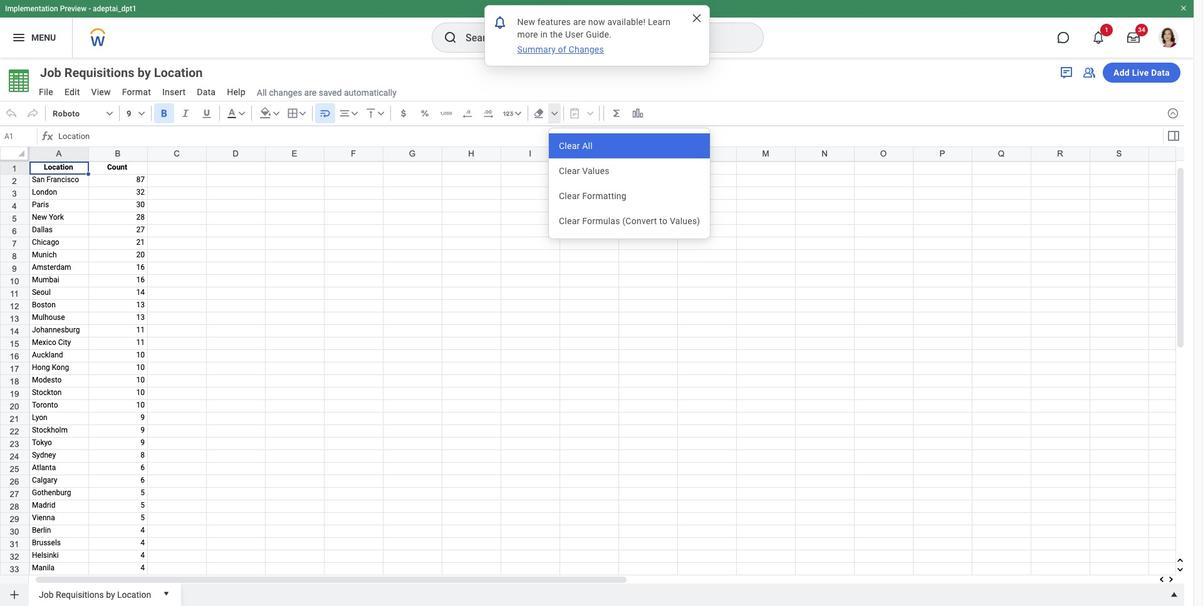 Task type: locate. For each thing, give the bounding box(es) containing it.
menu
[[549, 134, 711, 234]]

chevron down small image left border all 'image'
[[270, 107, 283, 120]]

0 horizontal spatial all
[[257, 88, 267, 98]]

2 chevron down small image from the left
[[296, 107, 309, 120]]

0 horizontal spatial by
[[106, 590, 115, 600]]

are
[[573, 17, 586, 27], [304, 88, 317, 98]]

are inside new features are now available! learn more in the user guide. summary of changes
[[573, 17, 586, 27]]

chevron down small image left text wrap image
[[296, 107, 309, 120]]

menu containing clear all
[[549, 134, 711, 234]]

location up insert
[[154, 65, 203, 80]]

eraser image
[[533, 107, 545, 120]]

1 vertical spatial by
[[106, 590, 115, 600]]

0 vertical spatial are
[[573, 17, 586, 27]]

learn
[[648, 17, 671, 27]]

chevron down small image
[[135, 107, 148, 120], [296, 107, 309, 120], [348, 107, 361, 120], [375, 107, 387, 120], [548, 107, 561, 120]]

chevron down small image left eraser icon
[[512, 107, 525, 120]]

format
[[122, 87, 151, 97]]

1 vertical spatial location
[[117, 590, 151, 600]]

guide.
[[586, 29, 612, 39]]

implementation preview -   adeptai_dpt1
[[5, 4, 137, 13]]

1 horizontal spatial data
[[1152, 68, 1170, 78]]

by up the menus menu bar
[[138, 65, 151, 80]]

notifications large image
[[1093, 31, 1105, 44]]

add
[[1114, 68, 1130, 78]]

Formula Bar text field
[[55, 128, 1162, 145]]

by left caret down small "image"
[[106, 590, 115, 600]]

all left changes
[[257, 88, 267, 98]]

0 vertical spatial by
[[138, 65, 151, 80]]

chevron down small image left dollar sign image
[[375, 107, 387, 120]]

data up underline image
[[197, 87, 216, 97]]

requisitions
[[64, 65, 134, 80], [56, 590, 104, 600]]

(convert
[[623, 216, 657, 226]]

1 vertical spatial all
[[583, 141, 593, 151]]

border all image
[[286, 107, 299, 120]]

chevron down small image
[[103, 107, 116, 120], [236, 107, 248, 120], [270, 107, 283, 120], [512, 107, 525, 120]]

formatting
[[583, 191, 627, 201]]

3 chevron down small image from the left
[[348, 107, 361, 120]]

clear down clear all
[[559, 166, 580, 176]]

4 chevron down small image from the left
[[375, 107, 387, 120]]

chevron down small image left 9
[[103, 107, 116, 120]]

adeptai_dpt1
[[93, 4, 137, 13]]

job requisitions by location button
[[34, 64, 225, 81], [34, 584, 156, 604]]

align center image
[[338, 107, 351, 120]]

percentage image
[[419, 107, 431, 120]]

formula editor image
[[1166, 129, 1181, 144]]

4 clear from the top
[[559, 216, 580, 226]]

1 horizontal spatial by
[[138, 65, 151, 80]]

3 chevron down small image from the left
[[270, 107, 283, 120]]

1 horizontal spatial are
[[573, 17, 586, 27]]

clear down clear values
[[559, 191, 580, 201]]

thousands comma image
[[440, 107, 452, 120]]

remove zero image
[[461, 107, 474, 120]]

1 vertical spatial data
[[197, 87, 216, 97]]

are for changes
[[304, 88, 317, 98]]

clear all button
[[549, 134, 711, 159]]

clear left formulas
[[559, 216, 580, 226]]

job right 'add footer ws' icon at the left of the page
[[39, 590, 54, 600]]

2 clear from the top
[[559, 166, 580, 176]]

1 horizontal spatial all
[[583, 141, 593, 151]]

1 clear from the top
[[559, 141, 580, 151]]

values
[[583, 166, 610, 176]]

chevron down small image for align center icon
[[348, 107, 361, 120]]

chevron down small image left align top icon
[[348, 107, 361, 120]]

are left saved
[[304, 88, 317, 98]]

chevron down small image right 9
[[135, 107, 148, 120]]

all
[[257, 88, 267, 98], [583, 141, 593, 151]]

location left caret down small "image"
[[117, 590, 151, 600]]

are up "user"
[[573, 17, 586, 27]]

clear for clear formulas (convert to values)
[[559, 216, 580, 226]]

toolbar container region
[[0, 101, 1162, 126]]

1
[[1105, 26, 1109, 33]]

0 horizontal spatial are
[[304, 88, 317, 98]]

3 clear from the top
[[559, 191, 580, 201]]

chart image
[[632, 107, 644, 120]]

None text field
[[1, 128, 37, 145]]

features
[[538, 17, 571, 27]]

data
[[1152, 68, 1170, 78], [197, 87, 216, 97]]

clear
[[559, 141, 580, 151], [559, 166, 580, 176], [559, 191, 580, 201], [559, 216, 580, 226]]

all up clear values
[[583, 141, 593, 151]]

chevron down small image right eraser icon
[[548, 107, 561, 120]]

values)
[[670, 216, 701, 226]]

available!
[[608, 17, 646, 27]]

roboto button
[[48, 103, 117, 124]]

location
[[154, 65, 203, 80], [117, 590, 151, 600]]

of
[[558, 45, 567, 55]]

data right live
[[1152, 68, 1170, 78]]

chevron down small image down help
[[236, 107, 248, 120]]

autosum image
[[610, 107, 623, 120]]

1 chevron down small image from the left
[[135, 107, 148, 120]]

0 vertical spatial job requisitions by location
[[40, 65, 203, 80]]

0 vertical spatial data
[[1152, 68, 1170, 78]]

data inside button
[[1152, 68, 1170, 78]]

1 chevron down small image from the left
[[103, 107, 116, 120]]

1 horizontal spatial location
[[154, 65, 203, 80]]

search image
[[443, 30, 458, 45]]

file
[[39, 87, 53, 97]]

34
[[1139, 26, 1146, 33]]

5 chevron down small image from the left
[[548, 107, 561, 120]]

menus menu bar
[[33, 83, 252, 103]]

underline image
[[200, 107, 213, 120]]

live
[[1133, 68, 1149, 78]]

caret up image
[[1169, 589, 1181, 602]]

automatically
[[344, 88, 397, 98]]

align top image
[[365, 107, 377, 120]]

dialog
[[484, 5, 710, 66]]

9 button
[[122, 103, 148, 124]]

0 horizontal spatial data
[[197, 87, 216, 97]]

profile logan mcneil image
[[1159, 28, 1179, 50]]

by
[[138, 65, 151, 80], [106, 590, 115, 600]]

0 vertical spatial location
[[154, 65, 203, 80]]

italics image
[[179, 107, 192, 120]]

2 job requisitions by location button from the top
[[34, 584, 156, 604]]

job
[[40, 65, 61, 80], [39, 590, 54, 600]]

9
[[127, 109, 131, 118]]

now
[[589, 17, 605, 27]]

are inside button
[[304, 88, 317, 98]]

job requisitions by location
[[40, 65, 203, 80], [39, 590, 151, 600]]

data inside the menus menu bar
[[197, 87, 216, 97]]

34 button
[[1120, 24, 1149, 51]]

menu
[[31, 32, 56, 42]]

grid
[[0, 147, 1204, 607]]

menu button
[[0, 18, 72, 58]]

-
[[88, 4, 91, 13]]

job up file at the left top
[[40, 65, 61, 80]]

are for features
[[573, 17, 586, 27]]

clear formatting button
[[549, 184, 711, 209]]

clear up clear values
[[559, 141, 580, 151]]

1 vertical spatial job requisitions by location button
[[34, 584, 156, 604]]

add zero image
[[483, 107, 495, 120]]

clear values
[[559, 166, 610, 176]]

1 vertical spatial are
[[304, 88, 317, 98]]

changes
[[569, 45, 604, 55]]

0 vertical spatial job requisitions by location button
[[34, 64, 225, 81]]

0 horizontal spatial location
[[117, 590, 151, 600]]

1 vertical spatial job requisitions by location
[[39, 590, 151, 600]]

0 vertical spatial requisitions
[[64, 65, 134, 80]]

clear formulas (convert to values) button
[[549, 209, 711, 234]]

chevron down small image for align top icon
[[375, 107, 387, 120]]



Task type: describe. For each thing, give the bounding box(es) containing it.
saved
[[319, 88, 342, 98]]

insert
[[162, 87, 186, 97]]

help
[[227, 87, 246, 97]]

clear formulas (convert to values)
[[559, 216, 701, 226]]

justify image
[[11, 30, 26, 45]]

text wrap image
[[319, 107, 331, 120]]

user
[[565, 29, 584, 39]]

activity stream image
[[1059, 65, 1075, 80]]

Search Workday  search field
[[466, 24, 738, 51]]

summary of changes link
[[516, 43, 606, 56]]

all changes are saved automatically
[[257, 88, 397, 98]]

close environment banner image
[[1180, 4, 1188, 12]]

clear all
[[559, 141, 593, 151]]

by for 1st the "job requisitions by location" button from the top
[[138, 65, 151, 80]]

0 vertical spatial all
[[257, 88, 267, 98]]

1 button
[[1085, 24, 1113, 51]]

new
[[518, 17, 535, 27]]

2 chevron down small image from the left
[[236, 107, 248, 120]]

add live data
[[1114, 68, 1170, 78]]

more
[[518, 29, 538, 39]]

numbers image
[[502, 107, 515, 120]]

dollar sign image
[[397, 107, 410, 120]]

clear for clear values
[[559, 166, 580, 176]]

bold image
[[158, 107, 170, 120]]

menu banner
[[0, 0, 1194, 58]]

1 job requisitions by location button from the top
[[34, 64, 225, 81]]

4 chevron down small image from the left
[[512, 107, 525, 120]]

x image
[[691, 12, 703, 24]]

in
[[541, 29, 548, 39]]

add live data button
[[1103, 63, 1181, 83]]

clear formatting
[[559, 191, 627, 201]]

inbox large image
[[1128, 31, 1140, 44]]

chevron down small image for border all 'image'
[[296, 107, 309, 120]]

add footer ws image
[[8, 589, 21, 602]]

media classroom image
[[1082, 65, 1097, 80]]

implementation
[[5, 4, 58, 13]]

by for first the "job requisitions by location" button from the bottom of the page
[[106, 590, 115, 600]]

new features are now available! learn more in the user guide. summary of changes
[[518, 17, 673, 55]]

chevron up circle image
[[1167, 107, 1180, 120]]

1 vertical spatial requisitions
[[56, 590, 104, 600]]

view
[[91, 87, 111, 97]]

formulas
[[583, 216, 620, 226]]

all inside "menu"
[[583, 141, 593, 151]]

all changes are saved automatically button
[[252, 87, 397, 99]]

roboto
[[53, 109, 80, 118]]

changes
[[269, 88, 302, 98]]

caret down small image
[[160, 588, 172, 601]]

preview
[[60, 4, 87, 13]]

edit
[[65, 87, 80, 97]]

1 vertical spatial job
[[39, 590, 54, 600]]

summary
[[518, 45, 556, 55]]

clear for clear formatting
[[559, 191, 580, 201]]

clear values button
[[549, 159, 711, 184]]

the
[[550, 29, 563, 39]]

clear for clear all
[[559, 141, 580, 151]]

chevron down small image inside 9 popup button
[[135, 107, 148, 120]]

to
[[660, 216, 668, 226]]

0 vertical spatial job
[[40, 65, 61, 80]]

notifications image
[[492, 15, 507, 30]]

chevron down small image inside roboto popup button
[[103, 107, 116, 120]]

dialog containing new features are now available! learn more in the user guide.
[[484, 5, 710, 66]]

fx image
[[40, 129, 55, 144]]



Task type: vqa. For each thing, say whether or not it's contained in the screenshot.
"the"
yes



